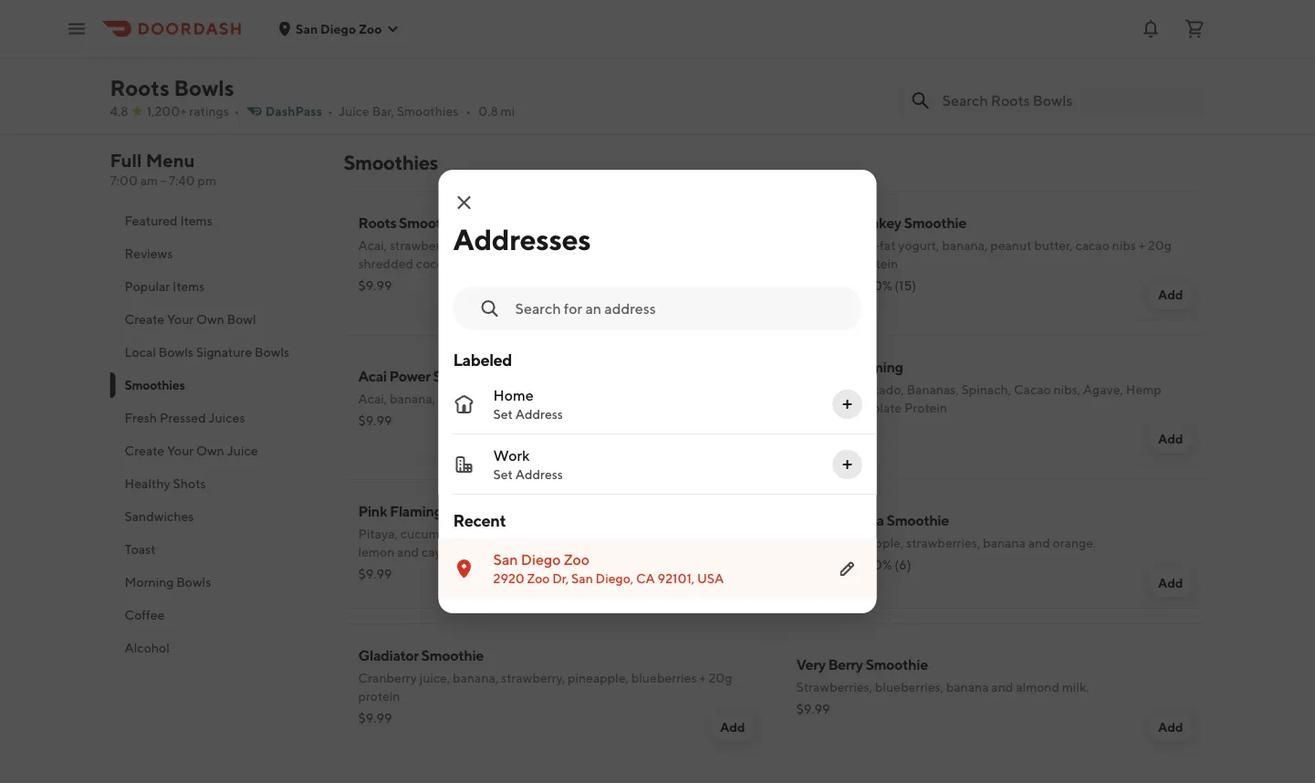 Task type: locate. For each thing, give the bounding box(es) containing it.
1 vertical spatial milk.
[[672, 391, 699, 406]]

1 vertical spatial cacao
[[1014, 382, 1051, 397]]

mango
[[797, 512, 842, 529]]

0 vertical spatial milk
[[797, 238, 822, 253]]

0 horizontal spatial milk.
[[586, 256, 614, 271]]

local bowls signature bowls
[[125, 345, 290, 360]]

coconut, left granola
[[416, 256, 467, 271]]

addresses image up the mania on the right bottom of the page
[[840, 457, 855, 472]]

1 vertical spatial own
[[196, 443, 224, 458]]

banana, inside gladiator smoothie cranberry juice, banana, strawberry, pineapple, blueberries + 20g protein $9.99 add
[[453, 671, 499, 686]]

morning
[[125, 575, 174, 590]]

+ inside the chunky monkey smoothie milk with non-fat yogurt, banana, peanut butter, cacao nibs + 20g chocolate protein
[[1139, 238, 1146, 253]]

milk left avocado,
[[797, 382, 822, 397]]

strawberries, inside mango mania smoothie mango, pineapple, strawberries, banana and orange.
[[907, 535, 981, 551]]

0 horizontal spatial protein
[[358, 689, 400, 704]]

strawberries, up chia
[[636, 30, 710, 45]]

0 vertical spatial your
[[167, 312, 194, 327]]

set inside work set address
[[493, 467, 513, 482]]

1 vertical spatial banana
[[947, 680, 989, 695]]

create your own juice
[[125, 443, 258, 458]]

0 vertical spatial set
[[493, 407, 513, 422]]

add button for gladiator smoothie
[[709, 713, 756, 742]]

2 your from the top
[[167, 443, 194, 458]]

banana, right the yogurt,
[[942, 238, 988, 253]]

1 own from the top
[[196, 312, 224, 327]]

addresses image down dreaming
[[840, 397, 855, 412]]

milk.
[[586, 256, 614, 271], [672, 391, 699, 406], [1063, 680, 1090, 695]]

1 vertical spatial acai,
[[358, 391, 387, 406]]

dashpass •
[[265, 104, 333, 119]]

0 horizontal spatial nibs,
[[610, 48, 637, 63]]

coconut
[[455, 30, 503, 45]]

roots up the shredded
[[358, 214, 396, 231]]

set for work
[[493, 467, 513, 482]]

1 horizontal spatial seeds
[[797, 400, 830, 415]]

cucumber,
[[401, 526, 462, 541]]

1 horizontal spatial diego
[[521, 551, 561, 568]]

san up "2920"
[[493, 551, 518, 568]]

popular items
[[125, 279, 205, 294]]

smoothie inside acai power smoothie acai, banana, cacao, blueberries, turmeric and almond milk. $9.99 add
[[433, 367, 496, 385]]

addresses image for home
[[840, 397, 855, 412]]

nibs, left chia
[[610, 48, 637, 63]]

0 vertical spatial juice
[[339, 104, 370, 119]]

banana, up san diego zoo 2920 zoo dr, san diego, ca 92101, usa
[[574, 526, 620, 541]]

strawberries,
[[797, 680, 873, 695]]

2 100% from the top
[[860, 557, 892, 572]]

toast button
[[110, 533, 322, 566]]

smoothies down bar,
[[344, 151, 438, 174]]

juice bar, smoothies • 0.8 mi
[[339, 104, 515, 119]]

1 vertical spatial address
[[516, 467, 563, 482]]

smoothie up the yogurt,
[[904, 214, 967, 231]]

0 vertical spatial cacao
[[797, 358, 837, 376]]

add inside gladiator smoothie cranberry juice, banana, strawberry, pineapple, blueberries + 20g protein $9.99 add
[[720, 720, 745, 735]]

2 vertical spatial strawberries,
[[907, 535, 981, 551]]

cacao right spinach,
[[1014, 382, 1051, 397]]

1 horizontal spatial pineapple,
[[568, 671, 629, 686]]

signature
[[196, 345, 252, 360]]

juice down juices
[[227, 443, 258, 458]]

banana, inside roots smoothie acai, strawberries, banana, blueberries, shredded coconut, granola and almond milk. $9.99
[[467, 238, 512, 253]]

0 items, open order cart image
[[1184, 18, 1206, 40]]

address for work
[[516, 467, 563, 482]]

0 vertical spatial own
[[196, 312, 224, 327]]

pineapple, right the strawberry,
[[568, 671, 629, 686]]

smoothie down close addresses icon
[[399, 214, 462, 231]]

-
[[161, 173, 166, 188]]

1 horizontal spatial cacao
[[1014, 382, 1051, 397]]

0 vertical spatial cacao
[[573, 48, 607, 63]]

shots
[[173, 476, 206, 491]]

1 horizontal spatial almond
[[625, 391, 669, 406]]

set inside home set address
[[493, 407, 513, 422]]

create up healthy
[[125, 443, 164, 458]]

2 horizontal spatial milk.
[[1063, 680, 1090, 695]]

chocolate
[[842, 400, 902, 415]]

blueberries, inside acai power smoothie acai, banana, cacao, blueberries, turmeric and almond milk. $9.99 add
[[478, 391, 547, 406]]

home
[[493, 387, 534, 404]]

diego inside san diego zoo 2920 zoo dr, san diego, ca 92101, usa
[[521, 551, 561, 568]]

unsweet
[[358, 48, 408, 63]]

add button
[[709, 280, 756, 310], [1148, 280, 1195, 310], [709, 425, 756, 454], [1148, 425, 1195, 454], [709, 569, 756, 598], [1148, 569, 1195, 598], [709, 713, 756, 742], [1148, 713, 1195, 742]]

1 set from the top
[[493, 407, 513, 422]]

$9.99 inside gladiator smoothie cranberry juice, banana, strawberry, pineapple, blueberries + 20g protein $9.99 add
[[358, 711, 392, 726]]

1 horizontal spatial roots
[[358, 214, 396, 231]]

with up the "chocolate"
[[824, 238, 850, 253]]

smoothie inside roots smoothie acai, strawberries, banana, blueberries, shredded coconut, granola and almond milk. $9.99
[[399, 214, 462, 231]]

$9.99 inside very berry smoothie strawberries, blueberries, banana and almond milk. $9.99 add
[[797, 702, 830, 717]]

0 vertical spatial roots
[[110, 74, 169, 100]]

2 own from the top
[[196, 443, 224, 458]]

milk. inside acai power smoothie acai, banana, cacao, blueberries, turmeric and almond milk. $9.99 add
[[672, 391, 699, 406]]

2 vertical spatial smoothies
[[125, 378, 185, 393]]

0 vertical spatial with
[[824, 238, 850, 253]]

none radio containing san diego zoo
[[439, 539, 877, 599]]

set down home
[[493, 407, 513, 422]]

addresses image inside radio
[[840, 457, 855, 472]]

bowls for local bowls signature bowls
[[159, 345, 193, 360]]

acai
[[358, 367, 387, 385]]

diego for san diego zoo 2920 zoo dr, san diego, ca 92101, usa
[[521, 551, 561, 568]]

smoothie inside the chunky monkey smoothie milk with non-fat yogurt, banana, peanut butter, cacao nibs + 20g chocolate protein
[[904, 214, 967, 231]]

20g right nibs
[[1148, 238, 1172, 253]]

san right dr,
[[572, 571, 593, 586]]

$9.99 •
[[797, 278, 839, 293]]

$9.99 up mango
[[797, 422, 830, 437]]

san diego zoo 2920 zoo dr, san diego, ca 92101, usa
[[493, 551, 724, 586]]

acai, inside roots smoothie acai, strawberries, banana, blueberries, shredded coconut, granola and almond milk. $9.99
[[358, 238, 387, 253]]

1 horizontal spatial 20g
[[1148, 238, 1172, 253]]

smoothie for very
[[866, 656, 928, 673]]

roots for roots smoothie acai, strawberries, banana, blueberries, shredded coconut, granola and almond milk. $9.99
[[358, 214, 396, 231]]

1 vertical spatial nibs,
[[1054, 382, 1081, 397]]

0 vertical spatial diego
[[321, 21, 356, 36]]

create down popular
[[125, 312, 164, 327]]

smoothie right "berry"
[[866, 656, 928, 673]]

your down pressed
[[167, 443, 194, 458]]

1 horizontal spatial base,
[[506, 30, 536, 45]]

own down fresh pressed juices button
[[196, 443, 224, 458]]

smoothie up 'cayenne.'
[[453, 503, 516, 520]]

banana, down power
[[390, 391, 436, 406]]

1 milk from the top
[[797, 238, 822, 253]]

0 vertical spatial acai,
[[358, 238, 387, 253]]

pineapple, up "2920"
[[464, 526, 525, 541]]

smoothie up cacao, at the left of page
[[433, 367, 496, 385]]

milk. inside very berry smoothie strawberries, blueberries, banana and almond milk. $9.99 add
[[1063, 680, 1090, 695]]

items
[[180, 213, 212, 228], [173, 279, 205, 294]]

bowls right local
[[159, 345, 193, 360]]

0 horizontal spatial pineapple,
[[464, 526, 525, 541]]

acai, down acai on the top left of page
[[358, 391, 387, 406]]

(15)
[[895, 278, 917, 293]]

bowls up "ratings"
[[174, 74, 234, 100]]

• left the 0.8
[[466, 104, 471, 119]]

2 horizontal spatial zoo
[[564, 551, 590, 568]]

almond inside very berry smoothie strawberries, blueberries, banana and almond milk. $9.99 add
[[1016, 680, 1060, 695]]

$9.99 down strawberries,
[[797, 702, 830, 717]]

roots up 4.8
[[110, 74, 169, 100]]

featured items button
[[110, 205, 322, 237]]

diego down orange,
[[521, 551, 561, 568]]

banana, inside pink flamingo smoothie pitaya, cucumber, pineapple, orange, banana, lemon and cayenne. $9.99
[[574, 526, 620, 541]]

featured
[[125, 213, 178, 228]]

addresses
[[453, 222, 591, 256]]

create for create your own bowl
[[125, 312, 164, 327]]

2 vertical spatial blueberries,
[[875, 680, 944, 695]]

1 100% from the top
[[860, 278, 892, 293]]

address inside home set address
[[516, 407, 563, 422]]

0 vertical spatial banana
[[983, 535, 1026, 551]]

address for home
[[516, 407, 563, 422]]

bowls down toast button
[[176, 575, 211, 590]]

open menu image
[[66, 18, 88, 40]]

•
[[234, 104, 240, 119], [328, 104, 333, 119], [466, 104, 471, 119], [834, 278, 839, 293], [834, 557, 839, 572]]

strawberries, up the (6)
[[907, 535, 981, 551]]

milk. inside roots smoothie acai, strawberries, banana, blueberries, shredded coconut, granola and almond milk. $9.99
[[586, 256, 614, 271]]

1 vertical spatial create
[[125, 443, 164, 458]]

0 horizontal spatial zoo
[[359, 21, 382, 36]]

2 address from the top
[[516, 467, 563, 482]]

add button for cacao dreaming
[[1148, 425, 1195, 454]]

2 vertical spatial zoo
[[527, 571, 550, 586]]

strawberries,
[[636, 30, 710, 45], [390, 238, 464, 253], [907, 535, 981, 551]]

0 vertical spatial seeds
[[666, 48, 699, 63]]

banana, inside purple moon ube base, white coconut base, granola, banana, strawberries, unsweet coconut, chopped almonds, cacao nibs, chia seeds + honey
[[588, 30, 634, 45]]

strawberry,
[[501, 671, 565, 686]]

+ left honey
[[702, 48, 708, 63]]

0 vertical spatial protein
[[857, 256, 899, 271]]

1 with from the top
[[824, 238, 850, 253]]

san diego zoo option group
[[439, 539, 877, 599]]

1 create from the top
[[125, 312, 164, 327]]

1 vertical spatial smoothies
[[344, 151, 438, 174]]

1 vertical spatial blueberries,
[[478, 391, 547, 406]]

home set address
[[493, 387, 563, 422]]

1 address from the top
[[516, 407, 563, 422]]

1 vertical spatial addresses image
[[840, 457, 855, 472]]

seeds right chia
[[666, 48, 699, 63]]

blueberries, inside roots smoothie acai, strawberries, banana, blueberries, shredded coconut, granola and almond milk. $9.99
[[515, 238, 584, 253]]

address
[[516, 407, 563, 422], [516, 467, 563, 482]]

diego left ube at the top
[[321, 21, 356, 36]]

san diego zoo
[[296, 21, 382, 36]]

0 horizontal spatial base,
[[388, 30, 418, 45]]

blueberries,
[[515, 238, 584, 253], [478, 391, 547, 406], [875, 680, 944, 695]]

own left the bowl
[[196, 312, 224, 327]]

protein down 'cranberry'
[[358, 689, 400, 704]]

white
[[421, 30, 453, 45]]

milk up the "chocolate"
[[797, 238, 822, 253]]

zoo up dr,
[[564, 551, 590, 568]]

0 vertical spatial addresses image
[[840, 397, 855, 412]]

pineapple,
[[464, 526, 525, 541], [843, 535, 904, 551], [568, 671, 629, 686]]

items up reviews button
[[180, 213, 212, 228]]

san left ube at the top
[[296, 21, 318, 36]]

add button for very berry smoothie
[[1148, 713, 1195, 742]]

own for juice
[[196, 443, 224, 458]]

roots inside roots smoothie acai, strawberries, banana, blueberries, shredded coconut, granola and almond milk. $9.99
[[358, 214, 396, 231]]

0 horizontal spatial diego
[[321, 21, 356, 36]]

0 horizontal spatial strawberries,
[[390, 238, 464, 253]]

bowls inside morning bowls "button"
[[176, 575, 211, 590]]

0 vertical spatial blueberries,
[[515, 238, 584, 253]]

1 vertical spatial diego
[[521, 551, 561, 568]]

0 vertical spatial items
[[180, 213, 212, 228]]

smoothie for chunky
[[904, 214, 967, 231]]

nibs,
[[610, 48, 637, 63], [1054, 382, 1081, 397]]

own
[[196, 312, 224, 327], [196, 443, 224, 458]]

cacao inside purple moon ube base, white coconut base, granola, banana, strawberries, unsweet coconut, chopped almonds, cacao nibs, chia seeds + honey
[[573, 48, 607, 63]]

1 vertical spatial san
[[493, 551, 518, 568]]

1 horizontal spatial milk.
[[672, 391, 699, 406]]

seeds inside purple moon ube base, white coconut base, granola, banana, strawberries, unsweet coconut, chopped almonds, cacao nibs, chia seeds + honey
[[666, 48, 699, 63]]

create your own bowl button
[[110, 303, 322, 336]]

addresses image
[[840, 397, 855, 412], [840, 457, 855, 472]]

1 horizontal spatial san
[[493, 551, 518, 568]]

add
[[720, 287, 745, 302], [1159, 287, 1184, 302], [720, 431, 745, 446], [1159, 431, 1184, 446], [720, 576, 745, 591], [1159, 576, 1184, 591], [720, 720, 745, 735], [1159, 720, 1184, 735]]

almonds,
[[518, 48, 570, 63]]

smoothie inside gladiator smoothie cranberry juice, banana, strawberry, pineapple, blueberries + 20g protein $9.99 add
[[421, 647, 484, 664]]

+ right blueberries at the bottom of the page
[[700, 671, 706, 686]]

san
[[296, 21, 318, 36], [493, 551, 518, 568], [572, 571, 593, 586]]

1 vertical spatial juice
[[227, 443, 258, 458]]

1 your from the top
[[167, 312, 194, 327]]

2 horizontal spatial almond
[[1016, 680, 1060, 695]]

$9.99 down lemon
[[358, 567, 392, 582]]

2 create from the top
[[125, 443, 164, 458]]

zoo up "unsweet"
[[359, 21, 382, 36]]

notification bell image
[[1140, 18, 1162, 40]]

banana, right juice,
[[453, 671, 499, 686]]

0 horizontal spatial 20g
[[709, 671, 733, 686]]

• left the edit san diego zoo from saved addresses icon
[[834, 557, 839, 572]]

1 vertical spatial 100%
[[860, 557, 892, 572]]

zoo left dr,
[[527, 571, 550, 586]]

0 vertical spatial 20g
[[1148, 238, 1172, 253]]

reviews
[[125, 246, 173, 261]]

morning bowls button
[[110, 566, 322, 599]]

seeds left chocolate
[[797, 400, 830, 415]]

roots smoothie image
[[638, 191, 767, 320]]

1 horizontal spatial cacao
[[1076, 238, 1110, 253]]

1 vertical spatial protein
[[358, 689, 400, 704]]

base,
[[388, 30, 418, 45], [506, 30, 536, 45]]

0 horizontal spatial roots
[[110, 74, 169, 100]]

smoothie up the (6)
[[887, 512, 949, 529]]

1 horizontal spatial juice
[[339, 104, 370, 119]]

coffee button
[[110, 599, 322, 632]]

None radio
[[439, 435, 877, 495]]

address down work
[[516, 467, 563, 482]]

0 horizontal spatial almond
[[540, 256, 584, 271]]

cacao down "granola,"
[[573, 48, 607, 63]]

2 milk from the top
[[797, 382, 822, 397]]

smoothie up juice,
[[421, 647, 484, 664]]

2 with from the top
[[824, 382, 850, 397]]

and inside acai power smoothie acai, banana, cacao, blueberries, turmeric and almond milk. $9.99 add
[[601, 391, 623, 406]]

$9.99 down the "chocolate"
[[797, 278, 830, 293]]

add button for chunky monkey smoothie
[[1148, 280, 1195, 310]]

1 vertical spatial items
[[173, 279, 205, 294]]

1 vertical spatial almond
[[625, 391, 669, 406]]

1 vertical spatial 20g
[[709, 671, 733, 686]]

chia
[[639, 48, 663, 63]]

pink
[[358, 503, 387, 520]]

92101,
[[658, 571, 695, 586]]

and inside very berry smoothie strawberries, blueberries, banana and almond milk. $9.99 add
[[992, 680, 1014, 695]]

0 vertical spatial milk.
[[586, 256, 614, 271]]

$9.99 down acai on the top left of page
[[358, 413, 392, 428]]

2 acai, from the top
[[358, 391, 387, 406]]

items inside button
[[173, 279, 205, 294]]

items for featured items
[[180, 213, 212, 228]]

moon
[[404, 6, 442, 23]]

mania
[[845, 512, 884, 529]]

1 vertical spatial zoo
[[564, 551, 590, 568]]

with up chocolate
[[824, 382, 850, 397]]

1 vertical spatial roots
[[358, 214, 396, 231]]

fresh pressed juices button
[[110, 402, 322, 435]]

and inside mango mania smoothie mango, pineapple, strawberries, banana and orange.
[[1029, 535, 1051, 551]]

items up create your own bowl at the top left of the page
[[173, 279, 205, 294]]

0 vertical spatial smoothies
[[397, 104, 459, 119]]

1 vertical spatial cacao
[[1076, 238, 1110, 253]]

base, up almonds, on the top of page
[[506, 30, 536, 45]]

smoothie inside very berry smoothie strawberries, blueberries, banana and almond milk. $9.99 add
[[866, 656, 928, 673]]

1 vertical spatial coconut,
[[416, 256, 467, 271]]

$9.99 down the shredded
[[358, 278, 392, 293]]

juice left bar,
[[339, 104, 370, 119]]

banana
[[983, 535, 1026, 551], [947, 680, 989, 695]]

set down work
[[493, 467, 513, 482]]

2 vertical spatial san
[[572, 571, 593, 586]]

diego for san diego zoo
[[321, 21, 356, 36]]

pitaya,
[[358, 526, 398, 541]]

local
[[125, 345, 156, 360]]

smoothie inside mango mania smoothie mango, pineapple, strawberries, banana and orange.
[[887, 512, 949, 529]]

1 horizontal spatial protein
[[857, 256, 899, 271]]

shredded
[[358, 256, 414, 271]]

0 vertical spatial coconut,
[[410, 48, 461, 63]]

coconut, down white
[[410, 48, 461, 63]]

+ right nibs
[[1139, 238, 1146, 253]]

your
[[167, 312, 194, 327], [167, 443, 194, 458]]

roots
[[110, 74, 169, 100], [358, 214, 396, 231]]

0 vertical spatial almond
[[540, 256, 584, 271]]

items inside button
[[180, 213, 212, 228]]

None radio
[[439, 374, 877, 435], [439, 539, 877, 599], [439, 374, 877, 435]]

smoothies right bar,
[[397, 104, 459, 119]]

create
[[125, 312, 164, 327], [125, 443, 164, 458]]

hemp
[[1126, 382, 1162, 397]]

banana, right "granola,"
[[588, 30, 634, 45]]

2 vertical spatial almond
[[1016, 680, 1060, 695]]

smoothies up fresh
[[125, 378, 185, 393]]

banana, inside acai power smoothie acai, banana, cacao, blueberries, turmeric and almond milk. $9.99 add
[[390, 391, 436, 406]]

$9.99
[[358, 278, 392, 293], [797, 278, 830, 293], [358, 413, 392, 428], [797, 422, 830, 437], [358, 567, 392, 582], [797, 702, 830, 717], [358, 711, 392, 726]]

work
[[493, 447, 530, 464]]

+ left chocolate
[[832, 400, 839, 415]]

with inside cacao dreaming milk with avocado, bananas, spinach, cacao nibs, agave, hemp seeds + chocolate protein $9.99 add
[[824, 382, 850, 397]]

add button for acai power smoothie
[[709, 425, 756, 454]]

own for bowl
[[196, 312, 224, 327]]

2 set from the top
[[493, 467, 513, 482]]

2 horizontal spatial strawberries,
[[907, 535, 981, 551]]

0 vertical spatial create
[[125, 312, 164, 327]]

base, up "unsweet"
[[388, 30, 418, 45]]

juice,
[[420, 671, 450, 686]]

2 vertical spatial milk.
[[1063, 680, 1090, 695]]

bowls down the bowl
[[255, 345, 290, 360]]

100% left (15)
[[860, 278, 892, 293]]

100% left the (6)
[[860, 557, 892, 572]]

1 vertical spatial seeds
[[797, 400, 830, 415]]

coconut,
[[410, 48, 461, 63], [416, 256, 467, 271]]

0 vertical spatial nibs,
[[610, 48, 637, 63]]

almond
[[540, 256, 584, 271], [625, 391, 669, 406], [1016, 680, 1060, 695]]

0 vertical spatial 100%
[[860, 278, 892, 293]]

0 horizontal spatial juice
[[227, 443, 258, 458]]

address down home
[[516, 407, 563, 422]]

1 vertical spatial with
[[824, 382, 850, 397]]

zoo for san diego zoo
[[359, 21, 382, 36]]

items for popular items
[[173, 279, 205, 294]]

your down 'popular items'
[[167, 312, 194, 327]]

addresses image for work
[[840, 457, 855, 472]]

cacao left dreaming
[[797, 358, 837, 376]]

1 horizontal spatial nibs,
[[1054, 382, 1081, 397]]

zoo for san diego zoo 2920 zoo dr, san diego, ca 92101, usa
[[564, 551, 590, 568]]

Search for an address text field
[[515, 299, 844, 319]]

0 horizontal spatial seeds
[[666, 48, 699, 63]]

0 vertical spatial strawberries,
[[636, 30, 710, 45]]

20g right blueberries at the bottom of the page
[[709, 671, 733, 686]]

nibs, inside cacao dreaming milk with avocado, bananas, spinach, cacao nibs, agave, hemp seeds + chocolate protein $9.99 add
[[1054, 382, 1081, 397]]

0 horizontal spatial cacao
[[797, 358, 837, 376]]

0 horizontal spatial cacao
[[573, 48, 607, 63]]

banana, up granola
[[467, 238, 512, 253]]

1 vertical spatial set
[[493, 467, 513, 482]]

local bowls signature bowls button
[[110, 336, 322, 369]]

0 vertical spatial zoo
[[359, 21, 382, 36]]

1 horizontal spatial strawberries,
[[636, 30, 710, 45]]

0 horizontal spatial san
[[296, 21, 318, 36]]

0 vertical spatial address
[[516, 407, 563, 422]]

protein down fat
[[857, 256, 899, 271]]

cacao left nibs
[[1076, 238, 1110, 253]]

pineapple, inside mango mania smoothie mango, pineapple, strawberries, banana and orange.
[[843, 535, 904, 551]]

spinach,
[[962, 382, 1012, 397]]

full
[[110, 150, 142, 171]]

acai,
[[358, 238, 387, 253], [358, 391, 387, 406]]

smoothie for mango
[[887, 512, 949, 529]]

1 addresses image from the top
[[840, 397, 855, 412]]

$9.99 inside acai power smoothie acai, banana, cacao, blueberries, turmeric and almond milk. $9.99 add
[[358, 413, 392, 428]]

acai, inside acai power smoothie acai, banana, cacao, blueberries, turmeric and almond milk. $9.99 add
[[358, 391, 387, 406]]

san for san diego zoo
[[296, 21, 318, 36]]

nibs, left agave,
[[1054, 382, 1081, 397]]

2 horizontal spatial pineapple,
[[843, 535, 904, 551]]

2 addresses image from the top
[[840, 457, 855, 472]]

smoothie inside pink flamingo smoothie pitaya, cucumber, pineapple, orange, banana, lemon and cayenne. $9.99
[[453, 503, 516, 520]]

pineapple, down the mania on the right bottom of the page
[[843, 535, 904, 551]]

$9.99 down 'cranberry'
[[358, 711, 392, 726]]

acai, up the shredded
[[358, 238, 387, 253]]

strawberries, up the shredded
[[390, 238, 464, 253]]

1 vertical spatial milk
[[797, 382, 822, 397]]

address inside work set address
[[516, 467, 563, 482]]

1 acai, from the top
[[358, 238, 387, 253]]



Task type: describe. For each thing, give the bounding box(es) containing it.
4.8
[[110, 104, 128, 119]]

pressed
[[160, 410, 206, 425]]

healthy
[[125, 476, 171, 491]]

none radio containing work
[[439, 435, 877, 495]]

pink flamingo smoothie pitaya, cucumber, pineapple, orange, banana, lemon and cayenne. $9.99
[[358, 503, 620, 582]]

Item Search search field
[[943, 90, 1191, 110]]

agave,
[[1084, 382, 1124, 397]]

juice inside button
[[227, 443, 258, 458]]

and inside roots smoothie acai, strawberries, banana, blueberries, shredded coconut, granola and almond milk. $9.99
[[516, 256, 538, 271]]

close addresses image
[[453, 192, 475, 214]]

pink flamingo smoothie image
[[638, 479, 767, 609]]

reviews button
[[110, 237, 322, 270]]

add button for mango mania smoothie
[[1148, 569, 1195, 598]]

bar,
[[372, 104, 394, 119]]

100% for 100% (6)
[[860, 557, 892, 572]]

cacao dreaming milk with avocado, bananas, spinach, cacao nibs, agave, hemp seeds + chocolate protein $9.99 add
[[797, 358, 1184, 446]]

protein inside the chunky monkey smoothie milk with non-fat yogurt, banana, peanut butter, cacao nibs + 20g chocolate protein
[[857, 256, 899, 271]]

+ inside gladiator smoothie cranberry juice, banana, strawberry, pineapple, blueberries + 20g protein $9.99 add
[[700, 671, 706, 686]]

smoothie for acai
[[433, 367, 496, 385]]

• down the "chocolate"
[[834, 278, 839, 293]]

protein inside gladiator smoothie cranberry juice, banana, strawberry, pineapple, blueberries + 20g protein $9.99 add
[[358, 689, 400, 704]]

ube
[[358, 30, 385, 45]]

chopped
[[464, 48, 516, 63]]

lemon
[[358, 545, 395, 560]]

very
[[797, 656, 826, 673]]

7:00
[[110, 173, 138, 188]]

strawberries, inside purple moon ube base, white coconut base, granola, banana, strawberries, unsweet coconut, chopped almonds, cacao nibs, chia seeds + honey
[[636, 30, 710, 45]]

popular items button
[[110, 270, 322, 303]]

dreaming
[[840, 358, 904, 376]]

sandwiches
[[125, 509, 194, 524]]

monkey
[[849, 214, 902, 231]]

recent
[[453, 510, 506, 530]]

seeds inside cacao dreaming milk with avocado, bananas, spinach, cacao nibs, agave, hemp seeds + chocolate protein $9.99 add
[[797, 400, 830, 415]]

pm
[[198, 173, 216, 188]]

$9.99 inside roots smoothie acai, strawberries, banana, blueberries, shredded coconut, granola and almond milk. $9.99
[[358, 278, 392, 293]]

2 horizontal spatial san
[[572, 571, 593, 586]]

create for create your own juice
[[125, 443, 164, 458]]

honey
[[711, 48, 747, 63]]

power
[[389, 367, 431, 385]]

add inside very berry smoothie strawberries, blueberries, banana and almond milk. $9.99 add
[[1159, 720, 1184, 735]]

bowls for roots bowls
[[174, 74, 234, 100]]

chocolate
[[797, 256, 854, 271]]

20g inside gladiator smoothie cranberry juice, banana, strawberry, pineapple, blueberries + 20g protein $9.99 add
[[709, 671, 733, 686]]

pineapple, inside pink flamingo smoothie pitaya, cucumber, pineapple, orange, banana, lemon and cayenne. $9.99
[[464, 526, 525, 541]]

edit san diego zoo from saved addresses image
[[840, 561, 855, 576]]

add inside acai power smoothie acai, banana, cacao, blueberries, turmeric and almond milk. $9.99 add
[[720, 431, 745, 446]]

work set address
[[493, 447, 563, 482]]

cacao inside the chunky monkey smoothie milk with non-fat yogurt, banana, peanut butter, cacao nibs + 20g chocolate protein
[[1076, 238, 1110, 253]]

almond inside acai power smoothie acai, banana, cacao, blueberries, turmeric and almond milk. $9.99 add
[[625, 391, 669, 406]]

full menu 7:00 am - 7:40 pm
[[110, 150, 216, 188]]

nibs, inside purple moon ube base, white coconut base, granola, banana, strawberries, unsweet coconut, chopped almonds, cacao nibs, chia seeds + honey
[[610, 48, 637, 63]]

coconut, inside roots smoothie acai, strawberries, banana, blueberries, shredded coconut, granola and almond milk. $9.99
[[416, 256, 467, 271]]

san for san diego zoo 2920 zoo dr, san diego, ca 92101, usa
[[493, 551, 518, 568]]

banana inside very berry smoothie strawberries, blueberries, banana and almond milk. $9.99 add
[[947, 680, 989, 695]]

diego,
[[596, 571, 634, 586]]

strawberries, inside roots smoothie acai, strawberries, banana, blueberries, shredded coconut, granola and almond milk. $9.99
[[390, 238, 464, 253]]

turmeric
[[549, 391, 598, 406]]

create your own juice button
[[110, 435, 322, 467]]

yogurt,
[[899, 238, 940, 253]]

add inside cacao dreaming milk with avocado, bananas, spinach, cacao nibs, agave, hemp seeds + chocolate protein $9.99 add
[[1159, 431, 1184, 446]]

almond inside roots smoothie acai, strawberries, banana, blueberries, shredded coconut, granola and almond milk. $9.99
[[540, 256, 584, 271]]

1,200+ ratings •
[[147, 104, 240, 119]]

100% (15)
[[860, 278, 917, 293]]

purple
[[358, 6, 401, 23]]

blueberries, inside very berry smoothie strawberries, blueberries, banana and almond milk. $9.99 add
[[875, 680, 944, 695]]

popular
[[125, 279, 170, 294]]

non-
[[852, 238, 880, 253]]

peanut
[[991, 238, 1032, 253]]

sandwiches button
[[110, 500, 322, 533]]

roots smoothie acai, strawberries, banana, blueberries, shredded coconut, granola and almond milk. $9.99
[[358, 214, 614, 293]]

bowls for morning bowls
[[176, 575, 211, 590]]

ca
[[636, 571, 655, 586]]

milk inside the chunky monkey smoothie milk with non-fat yogurt, banana, peanut butter, cacao nibs + 20g chocolate protein
[[797, 238, 822, 253]]

dr,
[[553, 571, 569, 586]]

+ inside cacao dreaming milk with avocado, bananas, spinach, cacao nibs, agave, hemp seeds + chocolate protein $9.99 add
[[832, 400, 839, 415]]

flamingo
[[390, 503, 451, 520]]

your for juice
[[167, 443, 194, 458]]

coffee
[[125, 608, 165, 623]]

bowl
[[227, 312, 256, 327]]

banana inside mango mania smoothie mango, pineapple, strawberries, banana and orange.
[[983, 535, 1026, 551]]

$9.99 inside pink flamingo smoothie pitaya, cucumber, pineapple, orange, banana, lemon and cayenne. $9.99
[[358, 567, 392, 582]]

+ inside purple moon ube base, white coconut base, granola, banana, strawberries, unsweet coconut, chopped almonds, cacao nibs, chia seeds + honey
[[702, 48, 708, 63]]

and inside pink flamingo smoothie pitaya, cucumber, pineapple, orange, banana, lemon and cayenne. $9.99
[[397, 545, 419, 560]]

orange.
[[1053, 535, 1097, 551]]

2 base, from the left
[[506, 30, 536, 45]]

with inside the chunky monkey smoothie milk with non-fat yogurt, banana, peanut butter, cacao nibs + 20g chocolate protein
[[824, 238, 850, 253]]

coconut, inside purple moon ube base, white coconut base, granola, banana, strawberries, unsweet coconut, chopped almonds, cacao nibs, chia seeds + honey
[[410, 48, 461, 63]]

set for home
[[493, 407, 513, 422]]

banana, inside the chunky monkey smoothie milk with non-fat yogurt, banana, peanut butter, cacao nibs + 20g chocolate protein
[[942, 238, 988, 253]]

blueberries
[[631, 671, 697, 686]]

your for bowl
[[167, 312, 194, 327]]

bananas,
[[907, 382, 959, 397]]

• right "ratings"
[[234, 104, 240, 119]]

roots bowls
[[110, 74, 234, 100]]

toast
[[125, 542, 156, 557]]

1 base, from the left
[[388, 30, 418, 45]]

fat
[[880, 238, 896, 253]]

granola
[[470, 256, 513, 271]]

20g inside the chunky monkey smoothie milk with non-fat yogurt, banana, peanut butter, cacao nibs + 20g chocolate protein
[[1148, 238, 1172, 253]]

purple moon ube base, white coconut base, granola, banana, strawberries, unsweet coconut, chopped almonds, cacao nibs, chia seeds + honey
[[358, 6, 747, 63]]

dashpass
[[265, 104, 322, 119]]

pineapple, inside gladiator smoothie cranberry juice, banana, strawberry, pineapple, blueberries + 20g protein $9.99 add
[[568, 671, 629, 686]]

ratings
[[189, 104, 229, 119]]

healthy shots
[[125, 476, 206, 491]]

berry
[[828, 656, 863, 673]]

1,200+
[[147, 104, 187, 119]]

orange,
[[528, 526, 571, 541]]

alcohol
[[125, 640, 170, 656]]

chunky monkey smoothie milk with non-fat yogurt, banana, peanut butter, cacao nibs + 20g chocolate protein
[[797, 214, 1172, 271]]

2920
[[493, 571, 525, 586]]

smoothie for pink
[[453, 503, 516, 520]]

• right dashpass at top
[[328, 104, 333, 119]]

mango,
[[797, 535, 840, 551]]

roots for roots bowls
[[110, 74, 169, 100]]

0.8
[[479, 104, 498, 119]]

milk inside cacao dreaming milk with avocado, bananas, spinach, cacao nibs, agave, hemp seeds + chocolate protein $9.99 add
[[797, 382, 822, 397]]

avocado,
[[852, 382, 904, 397]]

fresh pressed juices
[[125, 410, 245, 425]]

featured items
[[125, 213, 212, 228]]

granola,
[[539, 30, 585, 45]]

chunky
[[797, 214, 847, 231]]

100% for 100% (15)
[[860, 278, 892, 293]]

usa
[[697, 571, 724, 586]]

juices
[[209, 410, 245, 425]]

none radio the edit san diego zoo from saved addresses
[[439, 539, 877, 599]]

nibs
[[1113, 238, 1137, 253]]

mi
[[501, 104, 515, 119]]

cacao,
[[438, 391, 475, 406]]

healthy shots button
[[110, 467, 322, 500]]

$9.99 inside cacao dreaming milk with avocado, bananas, spinach, cacao nibs, agave, hemp seeds + chocolate protein $9.99 add
[[797, 422, 830, 437]]

am
[[140, 173, 158, 188]]

alcohol button
[[110, 632, 322, 665]]

fresh
[[125, 410, 157, 425]]

1 horizontal spatial zoo
[[527, 571, 550, 586]]



Task type: vqa. For each thing, say whether or not it's contained in the screenshot.
Add inside the Acai Power Smoothie Acai, banana, cacao, blueberries, turmeric and almond milk. $9.99 Add
yes



